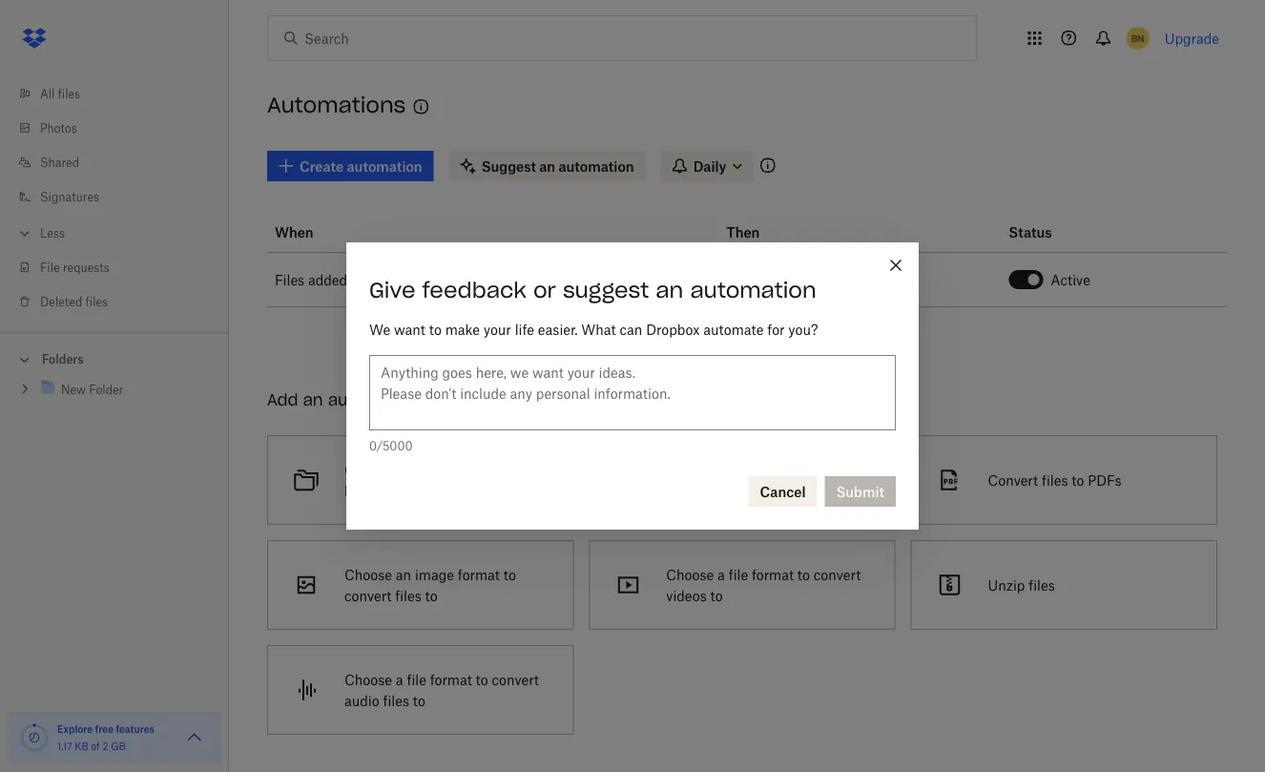 Task type: locate. For each thing, give the bounding box(es) containing it.
add an automation
[[267, 390, 420, 409]]

a for set a rule that renames files
[[692, 472, 699, 488]]

by
[[821, 273, 834, 287], [345, 483, 360, 499]]

can
[[620, 321, 643, 337]]

cell
[[1212, 253, 1228, 307]]

0 vertical spatial category
[[837, 273, 884, 287]]

choose left image at the bottom left
[[345, 567, 392, 583]]

list
[[0, 65, 229, 332]]

automation
[[690, 277, 817, 304], [328, 390, 420, 409]]

files added to
[[275, 272, 364, 288]]

category inside choose a category to sort files by
[[407, 462, 462, 478]]

2 horizontal spatial an
[[656, 277, 684, 304]]

status column header
[[1002, 212, 1228, 253]]

table containing when
[[267, 212, 1228, 307]]

an inside dialog
[[656, 277, 684, 304]]

cell inside add an automation 'main content'
[[1212, 253, 1228, 307]]

0 vertical spatial file
[[729, 567, 748, 583]]

give feedback or suggest an automation
[[369, 277, 817, 304]]

1 vertical spatial category
[[407, 462, 462, 478]]

feedback
[[422, 277, 527, 304]]

list containing all files
[[0, 65, 229, 332]]

choose up videos
[[667, 567, 714, 583]]

2 row from the top
[[267, 253, 1228, 307]]

explore free features 1.17 kb of 2 gb
[[57, 723, 155, 752]]

0 vertical spatial an
[[656, 277, 684, 304]]

table inside add an automation 'main content'
[[267, 212, 1228, 307]]

file inside 'choose a file format to convert videos to'
[[729, 567, 748, 583]]

files
[[275, 272, 305, 288]]

or
[[533, 277, 557, 304]]

all files
[[40, 86, 80, 101]]

choose a file format to convert audio files to button
[[260, 638, 582, 743]]

convert inside choose a file format to convert audio files to
[[492, 672, 539, 688]]

row up 'organize'
[[267, 212, 1228, 253]]

choose a file format to convert audio files to
[[345, 672, 539, 709]]

format inside 'choose a file format to convert videos to'
[[752, 567, 794, 583]]

convert inside 'choose a file format to convert videos to'
[[814, 567, 861, 583]]

1 horizontal spatial category
[[837, 273, 884, 287]]

what
[[582, 321, 616, 337]]

0 horizontal spatial convert
[[345, 588, 392, 604]]

0 horizontal spatial automation
[[328, 390, 420, 409]]

signatures link
[[15, 179, 229, 214]]

1 vertical spatial file
[[407, 672, 427, 688]]

unzip files
[[988, 577, 1055, 593]]

file inside choose a file format to convert audio files to
[[407, 672, 427, 688]]

your
[[484, 321, 511, 337]]

row
[[267, 212, 1228, 253], [267, 253, 1228, 307]]

a for choose a category to sort files by
[[396, 462, 403, 478]]

1 vertical spatial an
[[303, 390, 323, 409]]

file
[[729, 567, 748, 583], [407, 672, 427, 688]]

choose
[[345, 462, 392, 478], [345, 567, 392, 583], [667, 567, 714, 583], [345, 672, 392, 688]]

organize by category button
[[727, 264, 900, 295]]

1.17
[[57, 740, 72, 752]]

files inside choose a file format to convert audio files to
[[383, 693, 409, 709]]

photos link
[[15, 111, 229, 145]]

2
[[103, 740, 108, 752]]

upgrade
[[1165, 30, 1220, 46]]

sort
[[481, 462, 506, 478]]

format inside choose a file format to convert audio files to
[[430, 672, 472, 688]]

files right convert
[[1042, 472, 1069, 488]]

by inside button
[[821, 273, 834, 287]]

choose inside choose a file format to convert audio files to
[[345, 672, 392, 688]]

set a rule that renames files button
[[582, 428, 903, 533]]

0 horizontal spatial an
[[303, 390, 323, 409]]

files right renames
[[818, 472, 844, 488]]

of
[[91, 740, 100, 752]]

files right the unzip
[[1029, 577, 1055, 593]]

1 horizontal spatial file
[[729, 567, 748, 583]]

2 horizontal spatial convert
[[814, 567, 861, 583]]

1 horizontal spatial by
[[821, 273, 834, 287]]

files inside button
[[818, 472, 844, 488]]

category inside button
[[837, 273, 884, 287]]

files right audio
[[383, 693, 409, 709]]

category down then column header
[[837, 273, 884, 287]]

0 / 5000
[[369, 439, 413, 453]]

0 vertical spatial convert
[[814, 567, 861, 583]]

an
[[656, 277, 684, 304], [303, 390, 323, 409], [396, 567, 411, 583]]

files
[[58, 86, 80, 101], [85, 294, 108, 309], [510, 462, 536, 478], [818, 472, 844, 488], [1042, 472, 1069, 488], [1029, 577, 1055, 593], [395, 588, 422, 604], [383, 693, 409, 709]]

convert files to pdfs button
[[903, 428, 1225, 533]]

1 horizontal spatial automation
[[690, 277, 817, 304]]

choose inside 'choose a file format to convert videos to'
[[667, 567, 714, 583]]

0 horizontal spatial file
[[407, 672, 427, 688]]

set
[[667, 472, 688, 488]]

files right deleted
[[85, 294, 108, 309]]

convert
[[988, 472, 1039, 488]]

1 vertical spatial by
[[345, 483, 360, 499]]

format for videos
[[752, 567, 794, 583]]

2 vertical spatial an
[[396, 567, 411, 583]]

less image
[[15, 224, 34, 243]]

file requests
[[40, 260, 110, 274]]

convert
[[814, 567, 861, 583], [345, 588, 392, 604], [492, 672, 539, 688]]

upgrade link
[[1165, 30, 1220, 46]]

organize
[[769, 273, 818, 287]]

convert inside choose an image format to convert files to
[[345, 588, 392, 604]]

to
[[351, 272, 364, 288], [429, 321, 442, 337], [465, 462, 478, 478], [1072, 472, 1085, 488], [504, 567, 516, 583], [798, 567, 810, 583], [425, 588, 438, 604], [711, 588, 723, 604], [476, 672, 488, 688], [413, 693, 426, 709]]

0 vertical spatial by
[[821, 273, 834, 287]]

choose for by
[[345, 462, 392, 478]]

1 horizontal spatial convert
[[492, 672, 539, 688]]

0 horizontal spatial by
[[345, 483, 360, 499]]

folders
[[42, 352, 84, 367]]

give feedback or suggest an automation dialog
[[346, 242, 919, 530]]

a inside set a rule that renames files button
[[692, 472, 699, 488]]

a for choose a file format to convert videos to
[[718, 567, 725, 583]]

1 row from the top
[[267, 212, 1228, 253]]

unzip files button
[[903, 533, 1225, 638]]

an left image at the bottom left
[[396, 567, 411, 583]]

1 vertical spatial automation
[[328, 390, 420, 409]]

an right add
[[303, 390, 323, 409]]

deleted
[[40, 294, 82, 309]]

files down image at the bottom left
[[395, 588, 422, 604]]

deleted files link
[[15, 284, 229, 319]]

category down 5000
[[407, 462, 462, 478]]

row down "then" at the right top
[[267, 253, 1228, 307]]

format inside choose an image format to convert files to
[[458, 567, 500, 583]]

convert for choose an image format to convert files to
[[345, 588, 392, 604]]

unzip
[[988, 577, 1026, 593]]

1 horizontal spatial an
[[396, 567, 411, 583]]

choose inside choose an image format to convert files to
[[345, 567, 392, 583]]

make
[[445, 321, 480, 337]]

table
[[267, 212, 1228, 307]]

less
[[40, 226, 65, 240]]

a
[[396, 462, 403, 478], [692, 472, 699, 488], [718, 567, 725, 583], [396, 672, 403, 688]]

automation up automate
[[690, 277, 817, 304]]

kb
[[75, 740, 89, 752]]

2 vertical spatial convert
[[492, 672, 539, 688]]

renames
[[760, 472, 814, 488]]

an up dropbox
[[656, 277, 684, 304]]

convert for choose a file format to convert videos to
[[814, 567, 861, 583]]

0 horizontal spatial category
[[407, 462, 462, 478]]

gb
[[111, 740, 126, 752]]

format
[[458, 567, 500, 583], [752, 567, 794, 583], [430, 672, 472, 688]]

choose inside choose a category to sort files by
[[345, 462, 392, 478]]

quota usage element
[[19, 723, 50, 753]]

an inside choose an image format to convert files to
[[396, 567, 411, 583]]

files right sort
[[510, 462, 536, 478]]

signatures
[[40, 189, 99, 204]]

a inside choose a category to sort files by
[[396, 462, 403, 478]]

choose down 0
[[345, 462, 392, 478]]

0 vertical spatial automation
[[690, 277, 817, 304]]

explore
[[57, 723, 93, 735]]

choose up audio
[[345, 672, 392, 688]]

a inside 'choose a file format to convert videos to'
[[718, 567, 725, 583]]

choose a file format to convert videos to button
[[582, 533, 903, 638]]

a inside choose a file format to convert audio files to
[[396, 672, 403, 688]]

give
[[369, 277, 416, 304]]

cancel
[[760, 483, 806, 500]]

automation up 0
[[328, 390, 420, 409]]

1 vertical spatial convert
[[345, 588, 392, 604]]



Task type: vqa. For each thing, say whether or not it's contained in the screenshot.
leftmost an
yes



Task type: describe. For each thing, give the bounding box(es) containing it.
add
[[267, 390, 298, 409]]

click to watch a demo video image
[[410, 95, 433, 118]]

when
[[275, 224, 314, 240]]

automate
[[704, 321, 764, 337]]

choose for files
[[345, 567, 392, 583]]

file
[[40, 260, 60, 274]]

files inside choose an image format to convert files to
[[395, 588, 422, 604]]

category for a
[[407, 462, 462, 478]]

choose for audio
[[345, 672, 392, 688]]

rule
[[703, 472, 727, 488]]

audio
[[345, 693, 380, 709]]

photos
[[40, 121, 77, 135]]

new folder link
[[371, 261, 491, 299]]

choose a category to sort files by button
[[260, 428, 582, 533]]

format for audio
[[430, 672, 472, 688]]

pdfs
[[1088, 472, 1122, 488]]

automation inside 'main content'
[[328, 390, 420, 409]]

row containing files added to
[[267, 253, 1228, 307]]

dropbox image
[[15, 19, 53, 57]]

all files link
[[15, 76, 229, 111]]

choose a file format to convert videos to
[[667, 567, 861, 604]]

then column header
[[719, 212, 1002, 253]]

0
[[369, 439, 376, 453]]

videos
[[667, 588, 707, 604]]

free
[[95, 723, 114, 735]]

image
[[415, 567, 454, 583]]

to inside choose a category to sort files by
[[465, 462, 478, 478]]

added
[[308, 272, 348, 288]]

choose for videos
[[667, 567, 714, 583]]

convert files to pdfs
[[988, 472, 1122, 488]]

we
[[369, 321, 391, 337]]

files right all
[[58, 86, 80, 101]]

deleted files
[[40, 294, 108, 309]]

that
[[731, 472, 756, 488]]

you?
[[789, 321, 818, 337]]

easier.
[[538, 321, 578, 337]]

automation inside dialog
[[690, 277, 817, 304]]

file for to
[[729, 567, 748, 583]]

5000
[[383, 439, 413, 453]]

file requests link
[[15, 250, 229, 284]]

dropbox
[[646, 321, 700, 337]]

we want to make your life easier. what can dropbox automate for you?
[[369, 321, 818, 337]]

when column header
[[267, 212, 719, 253]]

choose a category to sort files by
[[345, 462, 536, 499]]

/
[[376, 439, 383, 453]]

row containing when
[[267, 212, 1228, 253]]

an for add an automation
[[303, 390, 323, 409]]

Anything goes here, we want your ideas.
Please don't include any personal information. text field
[[369, 355, 896, 430]]

want
[[394, 321, 426, 337]]

an for choose an image format to convert files to
[[396, 567, 411, 583]]

new
[[413, 273, 438, 287]]

add an automation main content
[[260, 137, 1266, 772]]

shared
[[40, 155, 79, 169]]

category for by
[[837, 273, 884, 287]]

cancel button
[[749, 476, 818, 507]]

choose an image format to convert files to
[[345, 567, 516, 604]]

a for choose a file format to convert audio files to
[[396, 672, 403, 688]]

new folder button
[[371, 261, 491, 299]]

files inside choose a category to sort files by
[[510, 462, 536, 478]]

file for files
[[407, 672, 427, 688]]

all
[[40, 86, 55, 101]]

new folder
[[413, 273, 476, 287]]

shared link
[[15, 145, 229, 179]]

folders button
[[0, 345, 229, 373]]

organize by category
[[769, 273, 884, 287]]

folder
[[441, 273, 476, 287]]

set a rule that renames files
[[667, 472, 844, 488]]

status
[[1009, 224, 1052, 240]]

then
[[727, 224, 760, 240]]

automations
[[267, 92, 406, 119]]

by inside choose a category to sort files by
[[345, 483, 360, 499]]

convert for choose a file format to convert audio files to
[[492, 672, 539, 688]]

for
[[768, 321, 785, 337]]

suggest
[[563, 277, 649, 304]]

active
[[1051, 272, 1091, 288]]

features
[[116, 723, 155, 735]]

choose an image format to convert files to button
[[260, 533, 582, 638]]

life
[[515, 321, 535, 337]]

to inside dialog
[[429, 321, 442, 337]]

format for files
[[458, 567, 500, 583]]

requests
[[63, 260, 110, 274]]



